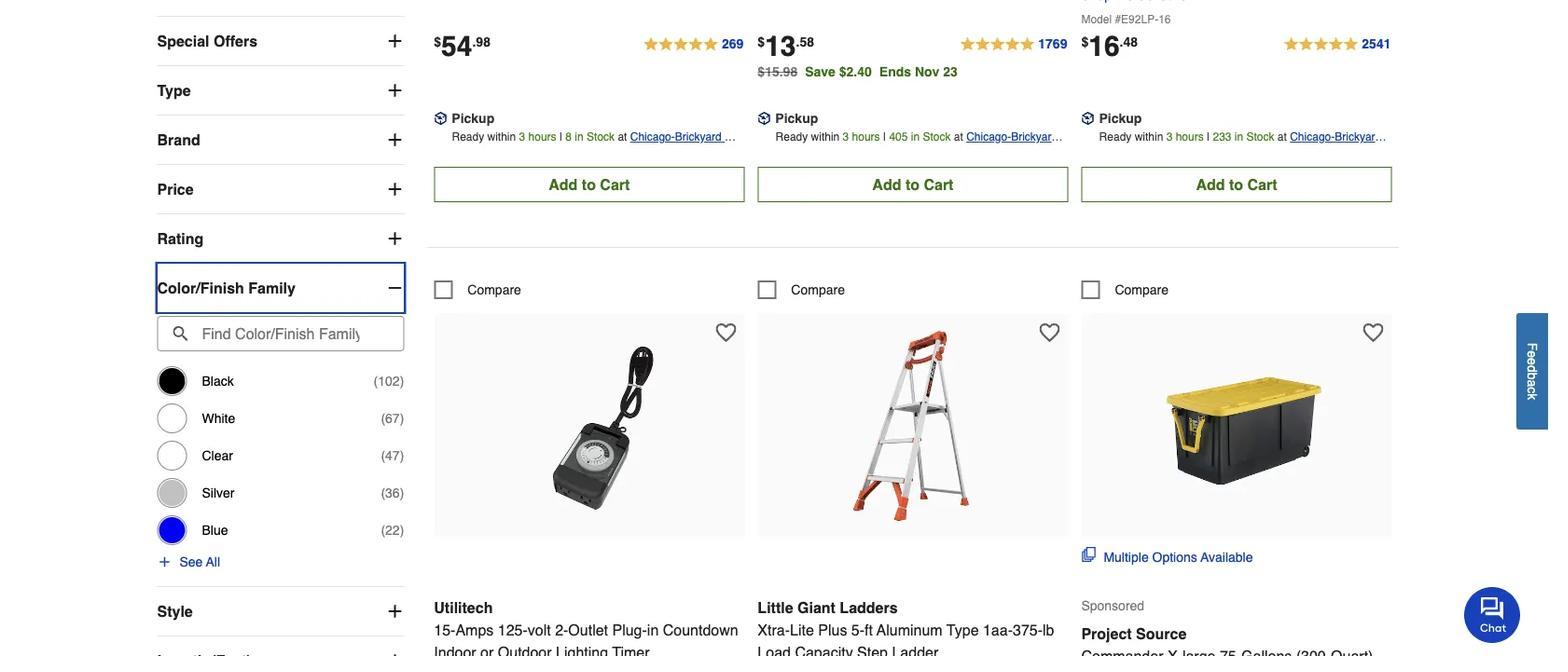 Task type: locate. For each thing, give the bounding box(es) containing it.
cart down ready within 3 hours | 405 in stock at chicago-brickyard lowe's
[[924, 176, 954, 193]]

stock for 233
[[1247, 131, 1275, 144]]

0 horizontal spatial heart outline image
[[716, 323, 736, 344]]

hours for 405
[[852, 131, 880, 144]]

chicago-brickyard lowe's button for ready within 3 hours | 405 in stock at chicago-brickyard lowe's
[[967, 128, 1069, 163]]

16 down model
[[1089, 31, 1120, 63]]

add to cart button down ready within 3 hours | 405 in stock at chicago-brickyard lowe's
[[758, 167, 1069, 203]]

3 within from the left
[[1135, 131, 1164, 144]]

269
[[722, 37, 744, 52]]

0 horizontal spatial brickyard
[[675, 131, 722, 144]]

within
[[487, 131, 516, 144], [811, 131, 840, 144], [1135, 131, 1164, 144]]

5 stars image containing 2541
[[1283, 34, 1392, 56]]

1 horizontal spatial within
[[811, 131, 840, 144]]

at inside ready within 3 hours | 8 in stock at chicago-brickyard lowe's
[[618, 131, 627, 144]]

1 stock from the left
[[587, 131, 615, 144]]

stock right 8
[[587, 131, 615, 144]]

2 horizontal spatial hours
[[1176, 131, 1204, 144]]

brickyard inside ready within 3 hours | 8 in stock at chicago-brickyard lowe's
[[675, 131, 722, 144]]

2 horizontal spatial add
[[1196, 176, 1225, 193]]

2 horizontal spatial chicago-brickyard lowe's button
[[1290, 128, 1392, 163]]

ready down actual price $16.48 element
[[1100, 131, 1132, 144]]

3 lowe's from the left
[[1290, 150, 1325, 163]]

chicago-brickyard lowe's button
[[630, 128, 745, 163], [967, 128, 1069, 163], [1290, 128, 1392, 163]]

2 add from the left
[[873, 176, 902, 193]]

in right 405
[[911, 131, 920, 144]]

pickup image down 54 on the top left of page
[[434, 112, 447, 125]]

save
[[805, 65, 836, 80]]

add to cart down ready within 3 hours | 405 in stock at chicago-brickyard lowe's
[[873, 176, 954, 193]]

at inside ready within 3 hours | 405 in stock at chicago-brickyard lowe's
[[954, 131, 964, 144]]

multiple
[[1104, 551, 1149, 566]]

1 hours from the left
[[529, 131, 557, 144]]

375-
[[1013, 622, 1043, 639]]

chicago- inside ready within 3 hours | 233 in stock at chicago-brickyard lowe's
[[1290, 131, 1335, 144]]

2 plus image from the top
[[386, 181, 404, 199]]

to for third add to cart button
[[1230, 176, 1244, 193]]

add down ready within 3 hours | 8 in stock at chicago-brickyard lowe's
[[549, 176, 578, 193]]

1 | from the left
[[560, 131, 563, 144]]

( for 22
[[381, 524, 385, 539]]

giant
[[798, 600, 836, 617]]

1 e from the top
[[1526, 351, 1541, 358]]

3 stock from the left
[[1247, 131, 1275, 144]]

2 stock from the left
[[923, 131, 951, 144]]

add to cart button down ready within 3 hours | 233 in stock at chicago-brickyard lowe's
[[1082, 167, 1392, 203]]

1 within from the left
[[487, 131, 516, 144]]

ready
[[452, 131, 484, 144], [776, 131, 808, 144], [1100, 131, 1132, 144]]

0 horizontal spatial to
[[582, 176, 596, 193]]

0 horizontal spatial chicago-brickyard lowe's button
[[630, 128, 745, 163]]

3 add to cart from the left
[[1196, 176, 1278, 193]]

ready down "$15.98"
[[776, 131, 808, 144]]

1 horizontal spatial 5 stars image
[[959, 34, 1069, 56]]

$ down model
[[1082, 34, 1089, 49]]

2 | from the left
[[883, 131, 886, 144]]

within for ready within 3 hours | 233 in stock at chicago-brickyard lowe's
[[1135, 131, 1164, 144]]

color/finish
[[157, 280, 244, 297]]

2 lowe's from the left
[[967, 150, 1001, 163]]

plus image inside style button
[[386, 603, 404, 622]]

$ 13 .58
[[758, 31, 814, 63]]

1 horizontal spatial add to cart
[[873, 176, 954, 193]]

Find Color/Finish Family text field
[[157, 317, 404, 352]]

2 horizontal spatial |
[[1207, 131, 1210, 144]]

plus image inside price button
[[386, 181, 404, 199]]

3 pickup from the left
[[1099, 111, 1142, 126]]

in inside ready within 3 hours | 405 in stock at chicago-brickyard lowe's
[[911, 131, 920, 144]]

within down save
[[811, 131, 840, 144]]

1 horizontal spatial ready
[[776, 131, 808, 144]]

at right 8
[[618, 131, 627, 144]]

lowe's inside ready within 3 hours | 233 in stock at chicago-brickyard lowe's
[[1290, 150, 1325, 163]]

3 ready from the left
[[1100, 131, 1132, 144]]

pickup for ready within 3 hours | 8 in stock at chicago-brickyard lowe's
[[452, 111, 495, 126]]

3 compare from the left
[[1115, 283, 1169, 298]]

1 horizontal spatial type
[[947, 622, 979, 639]]

e up d
[[1526, 351, 1541, 358]]

pickup image down $ 16 .48
[[1082, 112, 1095, 125]]

1 ) from the top
[[400, 375, 404, 390]]

2 horizontal spatial compare
[[1115, 283, 1169, 298]]

chat invite button image
[[1465, 587, 1522, 644]]

was price $15.98 element
[[758, 60, 805, 80]]

3 at from the left
[[1278, 131, 1287, 144]]

in for 8
[[575, 131, 584, 144]]

add to cart down ready within 3 hours | 233 in stock at chicago-brickyard lowe's
[[1196, 176, 1278, 193]]

$ 16 .48
[[1082, 31, 1138, 63]]

1 horizontal spatial $
[[758, 34, 765, 49]]

( for 36
[[381, 487, 385, 501]]

b
[[1526, 373, 1541, 380]]

amps
[[456, 622, 494, 639]]

1 at from the left
[[618, 131, 627, 144]]

0 horizontal spatial chicago-
[[630, 131, 675, 144]]

2541 button
[[1283, 34, 1392, 56]]

add down 233
[[1196, 176, 1225, 193]]

plus image
[[386, 131, 404, 150], [386, 181, 404, 199], [386, 653, 404, 657]]

.98
[[473, 34, 491, 49]]

brickyard inside ready within 3 hours | 233 in stock at chicago-brickyard lowe's
[[1335, 131, 1382, 144]]

add to cart
[[549, 176, 630, 193], [873, 176, 954, 193], [1196, 176, 1278, 193]]

plus image inside special offers button
[[386, 32, 404, 51]]

style
[[157, 604, 193, 621]]

1 horizontal spatial compare
[[791, 283, 845, 298]]

3 | from the left
[[1207, 131, 1210, 144]]

to down ready within 3 hours | 405 in stock at chicago-brickyard lowe's
[[906, 176, 920, 193]]

.58
[[796, 34, 814, 49]]

hours left 405
[[852, 131, 880, 144]]

1 chicago- from the left
[[630, 131, 675, 144]]

2 pickup from the left
[[776, 111, 818, 126]]

0 horizontal spatial pickup image
[[434, 112, 447, 125]]

2 3 from the left
[[843, 131, 849, 144]]

( for 102
[[374, 375, 378, 390]]

in
[[575, 131, 584, 144], [911, 131, 920, 144], [1235, 131, 1244, 144], [647, 622, 659, 639]]

1 horizontal spatial brickyard
[[1011, 131, 1058, 144]]

in for 405
[[911, 131, 920, 144]]

within inside ready within 3 hours | 8 in stock at chicago-brickyard lowe's
[[487, 131, 516, 144]]

type button
[[157, 67, 404, 115]]

in inside ready within 3 hours | 8 in stock at chicago-brickyard lowe's
[[575, 131, 584, 144]]

2 horizontal spatial add to cart
[[1196, 176, 1278, 193]]

at for 233
[[1278, 131, 1287, 144]]

0 horizontal spatial lowe's
[[630, 150, 665, 163]]

2 $ from the left
[[758, 34, 765, 49]]

0 horizontal spatial pickup
[[452, 111, 495, 126]]

2 horizontal spatial pickup image
[[1082, 112, 1095, 125]]

3 add to cart button from the left
[[1082, 167, 1392, 203]]

1 horizontal spatial add to cart button
[[758, 167, 1069, 203]]

hours left 8
[[529, 131, 557, 144]]

pickup down actual price $54.98 element
[[452, 111, 495, 126]]

lowe's for 405
[[967, 150, 1001, 163]]

| left 8
[[560, 131, 563, 144]]

1 horizontal spatial chicago-
[[967, 131, 1011, 144]]

3 add from the left
[[1196, 176, 1225, 193]]

in up timer
[[647, 622, 659, 639]]

in right 233
[[1235, 131, 1244, 144]]

1 add to cart button from the left
[[434, 167, 745, 203]]

0 horizontal spatial add to cart button
[[434, 167, 745, 203]]

0 horizontal spatial 16
[[1089, 31, 1120, 63]]

1 vertical spatial type
[[947, 622, 979, 639]]

1 3 from the left
[[519, 131, 525, 144]]

1 pickup from the left
[[452, 111, 495, 126]]

3 to from the left
[[1230, 176, 1244, 193]]

1 horizontal spatial cart
[[924, 176, 954, 193]]

0 horizontal spatial within
[[487, 131, 516, 144]]

hours inside ready within 3 hours | 405 in stock at chicago-brickyard lowe's
[[852, 131, 880, 144]]

pickup down $ 16 .48
[[1099, 111, 1142, 126]]

2 horizontal spatial brickyard
[[1335, 131, 1382, 144]]

| inside ready within 3 hours | 8 in stock at chicago-brickyard lowe's
[[560, 131, 563, 144]]

little giant ladders xtra-lite plus 5-ft aluminum type 1aa-375-lb load capacity step ladder image
[[811, 324, 1016, 529]]

16
[[1159, 13, 1171, 26], [1089, 31, 1120, 63]]

see all
[[180, 556, 220, 570]]

f e e d b a c k
[[1526, 343, 1541, 400]]

heart outline image
[[716, 323, 736, 344], [1363, 323, 1384, 344]]

stock inside ready within 3 hours | 8 in stock at chicago-brickyard lowe's
[[587, 131, 615, 144]]

) up ( 22 )
[[400, 487, 404, 501]]

) down ( 67 )
[[400, 449, 404, 464]]

minus image
[[386, 279, 404, 298]]

( for 47
[[381, 449, 385, 464]]

1 horizontal spatial pickup
[[776, 111, 818, 126]]

0 horizontal spatial hours
[[529, 131, 557, 144]]

2 add to cart button from the left
[[758, 167, 1069, 203]]

0 horizontal spatial cart
[[600, 176, 630, 193]]

1 horizontal spatial pickup image
[[758, 112, 771, 125]]

2 chicago- from the left
[[967, 131, 1011, 144]]

within inside ready within 3 hours | 233 in stock at chicago-brickyard lowe's
[[1135, 131, 1164, 144]]

plus image inside brand button
[[386, 131, 404, 150]]

ready inside ready within 3 hours | 8 in stock at chicago-brickyard lowe's
[[452, 131, 484, 144]]

3 hours from the left
[[1176, 131, 1204, 144]]

2 vertical spatial plus image
[[386, 653, 404, 657]]

rating
[[157, 230, 204, 248]]

model # e92lp-16
[[1082, 13, 1171, 26]]

chicago-
[[630, 131, 675, 144], [967, 131, 1011, 144], [1290, 131, 1335, 144]]

c
[[1526, 387, 1541, 394]]

hours inside ready within 3 hours | 233 in stock at chicago-brickyard lowe's
[[1176, 131, 1204, 144]]

0 horizontal spatial 5 stars image
[[643, 34, 745, 56]]

1 horizontal spatial to
[[906, 176, 920, 193]]

within left 233
[[1135, 131, 1164, 144]]

2 chicago-brickyard lowe's button from the left
[[967, 128, 1069, 163]]

0 horizontal spatial |
[[560, 131, 563, 144]]

1 lowe's from the left
[[630, 150, 665, 163]]

at for 8
[[618, 131, 627, 144]]

| left 233
[[1207, 131, 1210, 144]]

1 horizontal spatial hours
[[852, 131, 880, 144]]

compare for 5013943287 element
[[1115, 283, 1169, 298]]

2 at from the left
[[954, 131, 964, 144]]

within for ready within 3 hours | 8 in stock at chicago-brickyard lowe's
[[487, 131, 516, 144]]

| inside ready within 3 hours | 405 in stock at chicago-brickyard lowe's
[[883, 131, 886, 144]]

ready inside ready within 3 hours | 405 in stock at chicago-brickyard lowe's
[[776, 131, 808, 144]]

brickyard for ready within 3 hours | 8 in stock at chicago-brickyard lowe's
[[675, 131, 722, 144]]

1 pickup image from the left
[[434, 112, 447, 125]]

add
[[549, 176, 578, 193], [873, 176, 902, 193], [1196, 176, 1225, 193]]

| inside ready within 3 hours | 233 in stock at chicago-brickyard lowe's
[[1207, 131, 1210, 144]]

1 plus image from the top
[[386, 131, 404, 150]]

options
[[1153, 551, 1198, 566]]

$ inside $ 13 .58
[[758, 34, 765, 49]]

compare inside 5013943287 element
[[1115, 283, 1169, 298]]

2 within from the left
[[811, 131, 840, 144]]

1 horizontal spatial lowe's
[[967, 150, 1001, 163]]

#
[[1115, 13, 1122, 26]]

3 inside ready within 3 hours | 233 in stock at chicago-brickyard lowe's
[[1167, 131, 1173, 144]]

) down 36 on the bottom left
[[400, 524, 404, 539]]

stock right 233
[[1247, 131, 1275, 144]]

102
[[378, 375, 400, 390]]

0 horizontal spatial type
[[157, 82, 191, 99]]

2 brickyard from the left
[[1011, 131, 1058, 144]]

2 horizontal spatial lowe's
[[1290, 150, 1325, 163]]

3 inside ready within 3 hours | 8 in stock at chicago-brickyard lowe's
[[519, 131, 525, 144]]

0 vertical spatial plus image
[[386, 131, 404, 150]]

1 ready from the left
[[452, 131, 484, 144]]

ladders
[[840, 600, 898, 617]]

at inside ready within 3 hours | 233 in stock at chicago-brickyard lowe's
[[1278, 131, 1287, 144]]

$ inside $ 16 .48
[[1082, 34, 1089, 49]]

$ inside $ 54 .98
[[434, 34, 441, 49]]

2 ) from the top
[[400, 412, 404, 427]]

to for second add to cart button from right
[[906, 176, 920, 193]]

sponsored
[[1082, 599, 1145, 614]]

3 plus image from the top
[[386, 653, 404, 657]]

| left 405
[[883, 131, 886, 144]]

countdown
[[663, 622, 739, 639]]

2 horizontal spatial 3
[[1167, 131, 1173, 144]]

5 stars image
[[643, 34, 745, 56], [959, 34, 1069, 56], [1283, 34, 1392, 56]]

405
[[890, 131, 908, 144]]

plus image inside 'rating' button
[[386, 230, 404, 249]]

hours left 233
[[1176, 131, 1204, 144]]

2 to from the left
[[906, 176, 920, 193]]

add to cart button
[[434, 167, 745, 203], [758, 167, 1069, 203], [1082, 167, 1392, 203]]

0 vertical spatial type
[[157, 82, 191, 99]]

2 horizontal spatial $
[[1082, 34, 1089, 49]]

0 horizontal spatial at
[[618, 131, 627, 144]]

) up '67'
[[400, 375, 404, 390]]

1 cart from the left
[[600, 176, 630, 193]]

$ right 269
[[758, 34, 765, 49]]

f e e d b a c k button
[[1517, 313, 1550, 430]]

2 pickup image from the left
[[758, 112, 771, 125]]

0 horizontal spatial 3
[[519, 131, 525, 144]]

2 hours from the left
[[852, 131, 880, 144]]

1 horizontal spatial 3
[[843, 131, 849, 144]]

0 horizontal spatial ready
[[452, 131, 484, 144]]

ready for ready within 3 hours | 8 in stock at chicago-brickyard lowe's
[[452, 131, 484, 144]]

16 right the #
[[1159, 13, 1171, 26]]

2 compare from the left
[[791, 283, 845, 298]]

pickup image
[[434, 112, 447, 125], [758, 112, 771, 125], [1082, 112, 1095, 125]]

3
[[519, 131, 525, 144], [843, 131, 849, 144], [1167, 131, 1173, 144]]

) for ( 36 )
[[400, 487, 404, 501]]

pickup for ready within 3 hours | 405 in stock at chicago-brickyard lowe's
[[776, 111, 818, 126]]

3 chicago-brickyard lowe's button from the left
[[1290, 128, 1392, 163]]

2 horizontal spatial ready
[[1100, 131, 1132, 144]]

stock for 405
[[923, 131, 951, 144]]

special offers
[[157, 33, 258, 50]]

compare
[[468, 283, 521, 298], [791, 283, 845, 298], [1115, 283, 1169, 298]]

$15.98
[[758, 65, 798, 80]]

type left the 1aa-
[[947, 622, 979, 639]]

ready for ready within 3 hours | 233 in stock at chicago-brickyard lowe's
[[1100, 131, 1132, 144]]

2 5 stars image from the left
[[959, 34, 1069, 56]]

3 chicago- from the left
[[1290, 131, 1335, 144]]

chicago-brickyard lowe's button for ready within 3 hours | 8 in stock at chicago-brickyard lowe's
[[630, 128, 745, 163]]

1 add to cart from the left
[[549, 176, 630, 193]]

5 stars image containing 269
[[643, 34, 745, 56]]

in inside utilitech 15-amps 125-volt 2-outlet plug-in countdown indoor or outdoor lighting timer
[[647, 622, 659, 639]]

price
[[157, 181, 194, 198]]

stock inside ready within 3 hours | 405 in stock at chicago-brickyard lowe's
[[923, 131, 951, 144]]

3 inside ready within 3 hours | 405 in stock at chicago-brickyard lowe's
[[843, 131, 849, 144]]

3 left 405
[[843, 131, 849, 144]]

0 horizontal spatial add to cart
[[549, 176, 630, 193]]

2 horizontal spatial 5 stars image
[[1283, 34, 1392, 56]]

1 horizontal spatial chicago-brickyard lowe's button
[[967, 128, 1069, 163]]

type up brand
[[157, 82, 191, 99]]

2 horizontal spatial cart
[[1248, 176, 1278, 193]]

plus image inside see all button
[[157, 556, 172, 570]]

0 vertical spatial 16
[[1159, 13, 1171, 26]]

1 horizontal spatial 16
[[1159, 13, 1171, 26]]

3 $ from the left
[[1082, 34, 1089, 49]]

ladder
[[892, 644, 939, 657]]

to down ready within 3 hours | 233 in stock at chicago-brickyard lowe's
[[1230, 176, 1244, 193]]

5014114195 element
[[758, 281, 845, 300]]

3 3 from the left
[[1167, 131, 1173, 144]]

at right 233
[[1278, 131, 1287, 144]]

blue
[[202, 524, 228, 539]]

2 horizontal spatial at
[[1278, 131, 1287, 144]]

color/finish family
[[157, 280, 296, 297]]

1 horizontal spatial heart outline image
[[1363, 323, 1384, 344]]

at for 405
[[954, 131, 964, 144]]

2 horizontal spatial stock
[[1247, 131, 1275, 144]]

4 ) from the top
[[400, 487, 404, 501]]

add down 405
[[873, 176, 902, 193]]

plus image inside type button
[[386, 82, 404, 100]]

pickup down "$15.98"
[[776, 111, 818, 126]]

within left 8
[[487, 131, 516, 144]]

1 5 stars image from the left
[[643, 34, 745, 56]]

plus image
[[386, 32, 404, 51], [386, 82, 404, 100], [386, 230, 404, 249], [157, 556, 172, 570], [386, 603, 404, 622]]

(
[[374, 375, 378, 390], [381, 412, 385, 427], [381, 449, 385, 464], [381, 487, 385, 501], [381, 524, 385, 539]]

volt
[[528, 622, 551, 639]]

add to cart down ready within 3 hours | 8 in stock at chicago-brickyard lowe's
[[549, 176, 630, 193]]

1 add from the left
[[549, 176, 578, 193]]

$ for 54
[[434, 34, 441, 49]]

stock inside ready within 3 hours | 233 in stock at chicago-brickyard lowe's
[[1247, 131, 1275, 144]]

hours inside ready within 3 hours | 8 in stock at chicago-brickyard lowe's
[[529, 131, 557, 144]]

3 pickup image from the left
[[1082, 112, 1095, 125]]

0 horizontal spatial add
[[549, 176, 578, 193]]

in right 8
[[575, 131, 584, 144]]

2 horizontal spatial within
[[1135, 131, 1164, 144]]

lb
[[1043, 622, 1055, 639]]

cart down ready within 3 hours | 233 in stock at chicago-brickyard lowe's
[[1248, 176, 1278, 193]]

0 horizontal spatial stock
[[587, 131, 615, 144]]

chicago- right 233
[[1290, 131, 1335, 144]]

brickyard inside ready within 3 hours | 405 in stock at chicago-brickyard lowe's
[[1011, 131, 1058, 144]]

silver
[[202, 487, 235, 501]]

) up "47"
[[400, 412, 404, 427]]

within inside ready within 3 hours | 405 in stock at chicago-brickyard lowe's
[[811, 131, 840, 144]]

1 horizontal spatial stock
[[923, 131, 951, 144]]

5 ) from the top
[[400, 524, 404, 539]]

2 horizontal spatial pickup
[[1099, 111, 1142, 126]]

lowe's inside ready within 3 hours | 405 in stock at chicago-brickyard lowe's
[[967, 150, 1001, 163]]

actual price $13.58 element
[[758, 31, 814, 63]]

) for ( 22 )
[[400, 524, 404, 539]]

stock
[[587, 131, 615, 144], [923, 131, 951, 144], [1247, 131, 1275, 144]]

brickyard
[[675, 131, 722, 144], [1011, 131, 1058, 144], [1335, 131, 1382, 144]]

e up b
[[1526, 358, 1541, 365]]

1 chicago-brickyard lowe's button from the left
[[630, 128, 745, 163]]

compare inside 5014114195 element
[[791, 283, 845, 298]]

| for 8
[[560, 131, 563, 144]]

to down ready within 3 hours | 8 in stock at chicago-brickyard lowe's
[[582, 176, 596, 193]]

2 horizontal spatial chicago-
[[1290, 131, 1335, 144]]

add to cart button down ready within 3 hours | 8 in stock at chicago-brickyard lowe's
[[434, 167, 745, 203]]

indoor
[[434, 644, 476, 657]]

2 add to cart from the left
[[873, 176, 954, 193]]

2 horizontal spatial add to cart button
[[1082, 167, 1392, 203]]

available
[[1201, 551, 1253, 566]]

chicago- right 405
[[967, 131, 1011, 144]]

chicago- right 8
[[630, 131, 675, 144]]

compare for 5014300771 element
[[468, 283, 521, 298]]

1 vertical spatial plus image
[[386, 181, 404, 199]]

or
[[481, 644, 494, 657]]

1 $ from the left
[[434, 34, 441, 49]]

0 horizontal spatial compare
[[468, 283, 521, 298]]

2 horizontal spatial to
[[1230, 176, 1244, 193]]

13
[[765, 31, 796, 63]]

pickup image down "$15.98"
[[758, 112, 771, 125]]

1 brickyard from the left
[[675, 131, 722, 144]]

3 brickyard from the left
[[1335, 131, 1382, 144]]

2 ready from the left
[[776, 131, 808, 144]]

0 horizontal spatial $
[[434, 34, 441, 49]]

cart down ready within 3 hours | 8 in stock at chicago-brickyard lowe's
[[600, 176, 630, 193]]

compare inside 5014300771 element
[[468, 283, 521, 298]]

chicago- inside ready within 3 hours | 405 in stock at chicago-brickyard lowe's
[[967, 131, 1011, 144]]

1 horizontal spatial |
[[883, 131, 886, 144]]

5 stars image containing 1769
[[959, 34, 1069, 56]]

lowe's inside ready within 3 hours | 8 in stock at chicago-brickyard lowe's
[[630, 150, 665, 163]]

3 5 stars image from the left
[[1283, 34, 1392, 56]]

chicago- inside ready within 3 hours | 8 in stock at chicago-brickyard lowe's
[[630, 131, 675, 144]]

hours for 233
[[1176, 131, 1204, 144]]

$ for 13
[[758, 34, 765, 49]]

1 compare from the left
[[468, 283, 521, 298]]

plus image for special offers
[[386, 32, 404, 51]]

stock right 405
[[923, 131, 951, 144]]

1 horizontal spatial at
[[954, 131, 964, 144]]

3 left 233
[[1167, 131, 1173, 144]]

ready down actual price $54.98 element
[[452, 131, 484, 144]]

$ left .98
[[434, 34, 441, 49]]

type inside little giant ladders xtra-lite plus 5-ft aluminum type 1aa-375-lb load capacity step ladder
[[947, 622, 979, 639]]

model
[[1082, 13, 1112, 26]]

to
[[582, 176, 596, 193], [906, 176, 920, 193], [1230, 176, 1244, 193]]

1 horizontal spatial add
[[873, 176, 902, 193]]

2 e from the top
[[1526, 358, 1541, 365]]

at right 405
[[954, 131, 964, 144]]

project source link
[[1082, 626, 1392, 657]]

3 left 8
[[519, 131, 525, 144]]

in inside ready within 3 hours | 233 in stock at chicago-brickyard lowe's
[[1235, 131, 1244, 144]]

ready inside ready within 3 hours | 233 in stock at chicago-brickyard lowe's
[[1100, 131, 1132, 144]]

cart
[[600, 176, 630, 193], [924, 176, 954, 193], [1248, 176, 1278, 193]]

1 to from the left
[[582, 176, 596, 193]]

3 ) from the top
[[400, 449, 404, 464]]



Task type: vqa. For each thing, say whether or not it's contained in the screenshot.
Ready within Ready within 3 hours | 233 in Stock at Chicago-Brickyard Lowe's
yes



Task type: describe. For each thing, give the bounding box(es) containing it.
3 cart from the left
[[1248, 176, 1278, 193]]

ready within 3 hours | 405 in stock at chicago-brickyard lowe's
[[776, 131, 1061, 163]]

savings save $2.40 element
[[805, 65, 965, 80]]

pickup image for ready within 3 hours | 8 in stock at chicago-brickyard lowe's
[[434, 112, 447, 125]]

plus
[[818, 622, 848, 639]]

all
[[206, 556, 220, 570]]

pickup image for ready within 3 hours | 233 in stock at chicago-brickyard lowe's
[[1082, 112, 1095, 125]]

type inside button
[[157, 82, 191, 99]]

plus image for price
[[386, 181, 404, 199]]

utilitech
[[434, 600, 493, 617]]

54
[[441, 31, 473, 63]]

plus image for style
[[386, 603, 404, 622]]

brand button
[[157, 116, 404, 165]]

5014300771 element
[[434, 281, 521, 300]]

ready within 3 hours | 8 in stock at chicago-brickyard lowe's
[[452, 131, 725, 163]]

chicago-brickyard lowe's button for ready within 3 hours | 233 in stock at chicago-brickyard lowe's
[[1290, 128, 1392, 163]]

brickyard for ready within 3 hours | 405 in stock at chicago-brickyard lowe's
[[1011, 131, 1058, 144]]

project source
[[1082, 626, 1187, 643]]

) for ( 47 )
[[400, 449, 404, 464]]

$2.40
[[839, 65, 872, 80]]

( 36 )
[[381, 487, 404, 501]]

plus image for type
[[386, 82, 404, 100]]

within for ready within 3 hours | 405 in stock at chicago-brickyard lowe's
[[811, 131, 840, 144]]

| for 233
[[1207, 131, 1210, 144]]

2541
[[1362, 37, 1392, 52]]

k
[[1526, 394, 1541, 400]]

$ 54 .98
[[434, 31, 491, 63]]

8
[[566, 131, 572, 144]]

source
[[1136, 626, 1187, 643]]

aluminum
[[877, 622, 943, 639]]

compare for 5014114195 element
[[791, 283, 845, 298]]

step
[[857, 644, 888, 657]]

clear
[[202, 449, 233, 464]]

to for 1st add to cart button from the left
[[582, 176, 596, 193]]

outlet
[[569, 622, 608, 639]]

xtra-
[[758, 622, 790, 639]]

offers
[[214, 33, 258, 50]]

stock for 8
[[587, 131, 615, 144]]

d
[[1526, 365, 1541, 373]]

ends
[[880, 65, 912, 80]]

( 22 )
[[381, 524, 404, 539]]

actual price $16.48 element
[[1082, 31, 1138, 63]]

| for 405
[[883, 131, 886, 144]]

actual price $54.98 element
[[434, 31, 491, 63]]

.48
[[1120, 34, 1138, 49]]

2 heart outline image from the left
[[1363, 323, 1384, 344]]

) for ( 67 )
[[400, 412, 404, 427]]

5-
[[852, 622, 865, 639]]

family
[[248, 280, 296, 297]]

1769 button
[[959, 34, 1069, 56]]

timer
[[612, 644, 650, 657]]

brickyard for ready within 3 hours | 233 in stock at chicago-brickyard lowe's
[[1335, 131, 1382, 144]]

5 stars image for 54
[[643, 34, 745, 56]]

22
[[385, 524, 400, 539]]

plus image for brand
[[386, 131, 404, 150]]

ready for ready within 3 hours | 405 in stock at chicago-brickyard lowe's
[[776, 131, 808, 144]]

plus image for rating
[[386, 230, 404, 249]]

see
[[180, 556, 203, 570]]

project source commander x-large 75-gallons (300-quart) black and yellow heavy duty rolling tote with standard snap lid image
[[1134, 324, 1340, 529]]

little giant ladders xtra-lite plus 5-ft aluminum type 1aa-375-lb load capacity step ladder
[[758, 600, 1055, 657]]

ready within 3 hours | 233 in stock at chicago-brickyard lowe's
[[1100, 131, 1385, 163]]

1aa-
[[983, 622, 1013, 639]]

chicago- for ready within 3 hours | 405 in stock at chicago-brickyard lowe's
[[967, 131, 1011, 144]]

$15.98 save $2.40 ends nov 23
[[758, 65, 958, 80]]

36
[[385, 487, 400, 501]]

( for 67
[[381, 412, 385, 427]]

2-
[[555, 622, 569, 639]]

1 vertical spatial 16
[[1089, 31, 1120, 63]]

plug-
[[612, 622, 647, 639]]

nov
[[915, 65, 940, 80]]

3 for 233
[[1167, 131, 1173, 144]]

f
[[1526, 343, 1541, 351]]

special offers button
[[157, 17, 404, 66]]

lowe's for 233
[[1290, 150, 1325, 163]]

lite
[[790, 622, 814, 639]]

( 102 )
[[374, 375, 404, 390]]

special
[[157, 33, 209, 50]]

utilitech 15-amps 125-volt 2-outlet plug-in countdown indoor or outdoor lighting timer image
[[487, 324, 692, 529]]

pickup for ready within 3 hours | 233 in stock at chicago-brickyard lowe's
[[1099, 111, 1142, 126]]

multiple options available
[[1104, 551, 1253, 566]]

ft
[[865, 622, 873, 639]]

$ for 16
[[1082, 34, 1089, 49]]

project
[[1082, 626, 1132, 643]]

15-
[[434, 622, 456, 639]]

5 stars image for 13
[[959, 34, 1069, 56]]

e92lp-
[[1122, 13, 1159, 26]]

5013943287 element
[[1082, 281, 1169, 300]]

multiple options available link
[[1082, 548, 1253, 568]]

in for 233
[[1235, 131, 1244, 144]]

67
[[385, 412, 400, 427]]

heart outline image
[[1040, 323, 1060, 344]]

ends nov 23 element
[[880, 65, 965, 80]]

125-
[[498, 622, 528, 639]]

23
[[943, 65, 958, 80]]

3 for 405
[[843, 131, 849, 144]]

) for ( 102 )
[[400, 375, 404, 390]]

white
[[202, 412, 235, 427]]

brand
[[157, 132, 200, 149]]

lowe's for 8
[[630, 150, 665, 163]]

price button
[[157, 166, 404, 214]]

style button
[[157, 588, 404, 637]]

269 button
[[643, 34, 745, 56]]

outdoor
[[498, 644, 552, 657]]

see all button
[[157, 554, 220, 572]]

47
[[385, 449, 400, 464]]

lighting
[[556, 644, 608, 657]]

chicago- for ready within 3 hours | 8 in stock at chicago-brickyard lowe's
[[630, 131, 675, 144]]

3 for 8
[[519, 131, 525, 144]]

chicago- for ready within 3 hours | 233 in stock at chicago-brickyard lowe's
[[1290, 131, 1335, 144]]

capacity
[[795, 644, 853, 657]]

1 heart outline image from the left
[[716, 323, 736, 344]]

2 cart from the left
[[924, 176, 954, 193]]

pickup image for ready within 3 hours | 405 in stock at chicago-brickyard lowe's
[[758, 112, 771, 125]]

5 stars image for 16
[[1283, 34, 1392, 56]]

rating button
[[157, 215, 404, 264]]

233
[[1213, 131, 1232, 144]]

1769
[[1039, 37, 1068, 52]]

black
[[202, 375, 234, 390]]

color/finish family button
[[157, 264, 404, 313]]

utilitech 15-amps 125-volt 2-outlet plug-in countdown indoor or outdoor lighting timer
[[434, 600, 739, 657]]

hours for 8
[[529, 131, 557, 144]]



